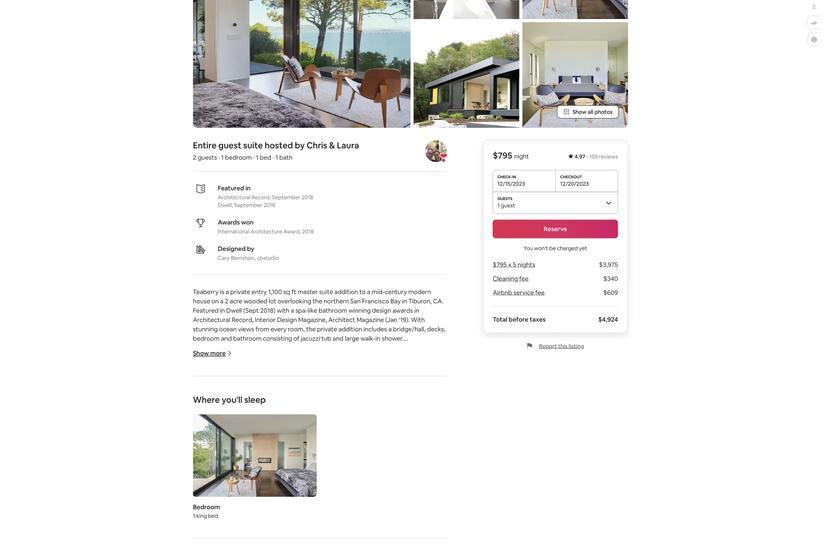 Task type: locate. For each thing, give the bounding box(es) containing it.
exterior image
[[414, 22, 520, 128]]

0 horizontal spatial drive
[[297, 400, 312, 408]]

a down romantic
[[269, 372, 272, 380]]

is right this
[[206, 363, 210, 371]]

the down office.
[[299, 494, 309, 502]]

where
[[193, 395, 220, 406]]

suite left hosted
[[243, 140, 263, 151]]

has up used
[[259, 475, 268, 483]]

1 vertical spatial nature
[[406, 410, 425, 418]]

by inside this is the perfect romantic retreat for relaxation. we are 25 minutes drive from golden gate bridge yet located in a peaceful, forested area of the tiburon peninsula surrounded by nature. access to nearby paradise park and sea-kayaking combined with some of the world's best biking and hiking in the area make this an amazing location for nature lovers. the tiburon ferry is within 7 minutes drive and connects to san francisco, sausalito and angel island.  sonoma and muir woods are 30 minutes away. a paradise for nature lovers with nearby trails for hiking and cycling. airbnb/h/teaberry-romantic-getaway. aquasana whole house water filter. air purifier. wifi speed: 250-300mbps download. 22-26mbps upload
[[193, 382, 200, 390]]

filter.
[[278, 438, 292, 446]]

a
[[365, 410, 369, 418]]

angel
[[193, 410, 210, 418]]

to up away.
[[353, 400, 359, 408]]

record, up won
[[252, 194, 271, 201]]

deck up privacy
[[233, 494, 247, 502]]

$795 for $795 night
[[493, 150, 513, 161]]

0 horizontal spatial from
[[256, 326, 270, 334]]

0 vertical spatial san
[[351, 298, 361, 306]]

architectural
[[218, 194, 251, 201], [193, 316, 231, 324]]

world's
[[193, 391, 213, 399]]

0 horizontal spatial house
[[193, 298, 210, 306]]

hiking up 7
[[260, 391, 277, 399]]

30
[[315, 410, 322, 418]]

1 vertical spatial bathroom
[[233, 335, 262, 343]]

1 vertical spatial record,
[[232, 316, 254, 324]]

1 $795 from the top
[[493, 150, 513, 161]]

2 left the acre
[[225, 298, 229, 306]]

1 vertical spatial bedroom
[[193, 335, 220, 343]]

ft right sq
[[292, 288, 297, 296]]

romantic-
[[247, 428, 275, 436]]

house
[[193, 298, 210, 306], [241, 438, 259, 446], [403, 494, 420, 502]]

water
[[260, 438, 276, 446]]

entry
[[252, 288, 267, 296]]

0 horizontal spatial bridge
[[325, 484, 344, 492]]

main
[[388, 494, 401, 502]]

2 vertical spatial minutes
[[323, 410, 346, 418]]

(sept
[[244, 307, 259, 315]]

2 left guests
[[193, 154, 197, 162]]

architect
[[329, 316, 356, 324]]

ft right 1,100sq
[[227, 475, 232, 483]]

0 vertical spatial show
[[573, 109, 587, 116]]

show inside show all photos button
[[573, 109, 587, 116]]

1 guest button
[[493, 192, 619, 214]]

this inside this is the perfect romantic retreat for relaxation. we are 25 minutes drive from golden gate bridge yet located in a peaceful, forested area of the tiburon peninsula surrounded by nature. access to nearby paradise park and sea-kayaking combined with some of the world's best biking and hiking in the area make this an amazing location for nature lovers. the tiburon ferry is within 7 minutes drive and connects to san francisco, sausalito and angel island.  sonoma and muir woods are 30 minutes away. a paradise for nature lovers with nearby trails for hiking and cycling. airbnb/h/teaberry-romantic-getaway. aquasana whole house water filter. air purifier. wifi speed: 250-300mbps download. 22-26mbps upload
[[326, 391, 337, 399]]

0 vertical spatial suite
[[243, 140, 263, 151]]

0 vertical spatial from
[[256, 326, 270, 334]]

in up won
[[246, 184, 251, 192]]

show left photos
[[573, 109, 587, 116]]

by left chris
[[295, 140, 305, 151]]

5
[[513, 261, 517, 269]]

nature down 'sausalito'
[[406, 410, 425, 418]]

1 horizontal spatial nearby
[[252, 382, 272, 390]]

1 vertical spatial area
[[296, 391, 308, 399]]

1 horizontal spatial show
[[573, 109, 587, 116]]

1 vertical spatial from
[[405, 363, 418, 371]]

bed down "bedroom"
[[208, 513, 218, 520]]

guest
[[219, 140, 242, 151], [501, 202, 516, 209]]

1 vertical spatial 2
[[225, 298, 229, 306]]

show all photos button
[[558, 106, 620, 119]]

2018)
[[260, 307, 276, 315]]

0 vertical spatial bedroom
[[225, 154, 252, 162]]

wifi
[[193, 447, 204, 455]]

by inside designed by cary bernstein, cbstudio
[[247, 245, 255, 253]]

1 horizontal spatial be
[[550, 245, 556, 252]]

the
[[193, 400, 204, 408], [193, 475, 204, 483], [313, 484, 324, 492], [299, 494, 309, 502], [339, 512, 350, 520]]

1 horizontal spatial fee
[[536, 289, 545, 297]]

yet inside this is the perfect romantic retreat for relaxation. we are 25 minutes drive from golden gate bridge yet located in a peaceful, forested area of the tiburon peninsula surrounded by nature. access to nearby paradise park and sea-kayaking combined with some of the world's best biking and hiking in the area make this an amazing location for nature lovers. the tiburon ferry is within 7 minutes drive and connects to san francisco, sausalito and angel island.  sonoma and muir woods are 30 minutes away. a paradise for nature lovers with nearby trails for hiking and cycling. airbnb/h/teaberry-romantic-getaway. aquasana whole house water filter. air purifier. wifi speed: 250-300mbps download. 22-26mbps upload
[[229, 372, 238, 380]]

bedroom inside entire guest suite hosted by chris & laura 2 guests · 1 bedroom · 1 bed · 1 bath
[[225, 154, 252, 162]]

are left 25
[[346, 363, 355, 371]]

purifier.
[[303, 438, 325, 446]]

1 horizontal spatial bathroom
[[319, 307, 348, 315]]

the up kayaking
[[349, 372, 358, 380]]

drive up woods
[[297, 400, 312, 408]]

of down room,
[[294, 335, 300, 343]]

1 horizontal spatial guest
[[501, 202, 516, 209]]

2018
[[302, 194, 314, 201], [264, 202, 275, 209], [302, 229, 314, 236]]

for down francisco,
[[396, 410, 405, 418]]

and up make at the bottom
[[313, 382, 324, 390]]

chris & laura is a superhost. learn more about chris & laura. image
[[426, 141, 447, 162], [426, 141, 447, 162]]

1 vertical spatial house
[[241, 438, 259, 446]]

$795 left x
[[493, 261, 507, 269]]

area
[[327, 372, 340, 380], [296, 391, 308, 399]]

0 vertical spatial house
[[193, 298, 210, 306]]

0 vertical spatial bathroom
[[319, 307, 348, 315]]

1 vertical spatial minutes
[[273, 400, 296, 408]]

0 vertical spatial 2
[[193, 154, 197, 162]]

0 horizontal spatial suite
[[215, 484, 229, 492]]

yet
[[580, 245, 588, 252], [229, 372, 238, 380]]

show for show more
[[193, 350, 209, 358]]

whole
[[223, 438, 240, 446]]

above
[[405, 503, 422, 511]]

1 vertical spatial hiking
[[253, 419, 270, 427]]

guest inside entire guest suite hosted by chris & laura 2 guests · 1 bedroom · 1 bed · 1 bath
[[219, 140, 242, 151]]

designed
[[218, 245, 246, 253]]

covered
[[361, 484, 385, 492]]

area down park
[[296, 391, 308, 399]]

nature down 'some'
[[406, 391, 425, 399]]

by down gate
[[193, 382, 200, 390]]

0 horizontal spatial guest
[[219, 140, 242, 151]]

separated
[[193, 503, 222, 511]]

parking
[[382, 503, 403, 511]]

be right can
[[254, 484, 261, 492]]

the down "hallway."
[[339, 512, 350, 520]]

2018 for in
[[302, 194, 314, 201]]

and
[[221, 335, 232, 343], [333, 335, 344, 343], [313, 382, 324, 390], [248, 391, 258, 399], [313, 400, 324, 408], [429, 400, 440, 408], [257, 410, 268, 418], [271, 419, 282, 427], [230, 484, 241, 492], [402, 484, 412, 492], [326, 503, 337, 511]]

san inside this is the perfect romantic retreat for relaxation. we are 25 minutes drive from golden gate bridge yet located in a peaceful, forested area of the tiburon peninsula surrounded by nature. access to nearby paradise park and sea-kayaking combined with some of the world's best biking and hiking in the area make this an amazing location for nature lovers. the tiburon ferry is within 7 minutes drive and connects to san francisco, sausalito and angel island.  sonoma and muir woods are 30 minutes away. a paradise for nature lovers with nearby trails for hiking and cycling. airbnb/h/teaberry-romantic-getaway. aquasana whole house water filter. air purifier. wifi speed: 250-300mbps download. 22-26mbps upload
[[361, 400, 371, 408]]

0 vertical spatial ft
[[292, 288, 297, 296]]

'19).
[[399, 316, 410, 324]]

park
[[299, 382, 311, 390]]

master up "overlooking"
[[298, 288, 318, 296]]

1 vertical spatial ft
[[227, 475, 232, 483]]

for
[[294, 363, 302, 371], [396, 391, 405, 399], [396, 410, 405, 418], [243, 419, 252, 427], [224, 503, 232, 511]]

perfect
[[223, 363, 244, 371]]

0 horizontal spatial located
[[239, 372, 261, 380]]

san inside teaberry is a private entry 1,100 sq ft master suite addition to a mid-century modern house on a 2 acre wooded lot overlooking the northern san francisco bay in tiburon, ca. featured in dwell (sept 2018) with a spa-like bathroom winning design awards in architectural record, interior design magazine, architect magazine (jan '19). with stunning ocean views from every room, the private addition includes a bridge/hall, decks, bedroom and bathroom consisting of jacuzzi tub and large walk-in shower.
[[351, 298, 361, 306]]

$609
[[604, 289, 619, 297]]

are left "30"
[[304, 410, 313, 418]]

for down small
[[224, 503, 232, 511]]

cary
[[218, 255, 230, 262]]

1 vertical spatial an
[[285, 484, 292, 492]]

by
[[295, 140, 305, 151], [247, 245, 255, 253], [193, 382, 200, 390], [255, 503, 262, 511]]

report
[[540, 343, 558, 350]]

and down muir
[[271, 419, 282, 427]]

0 vertical spatial deck
[[386, 484, 400, 492]]

1 horizontal spatial located
[[323, 475, 345, 483]]

2 horizontal spatial of
[[425, 382, 431, 390]]

2 horizontal spatial has
[[377, 512, 387, 520]]

the right off
[[258, 494, 268, 502]]

1 horizontal spatial bedroom
[[225, 154, 252, 162]]

house up 300mbps on the bottom left
[[241, 438, 259, 446]]

ft inside the 1,100sq ft addition has a private entrance located in the bridge which leads to the master suite and can be used as an office. the bridge has a covered deck and there is another small deck off the bedroom. the addition is attached to the main house but separated for privacy by a locked pocket door and hallway. ample parking above the property leads down steps to the private entrance. the addition has it's own landscaped gardens all illuminated at night.
[[227, 475, 232, 483]]

house down teaberry
[[193, 298, 210, 306]]

0 vertical spatial master
[[298, 288, 318, 296]]

overlooking
[[278, 298, 312, 306]]

$795 for $795 x 5 nights
[[493, 261, 507, 269]]

of inside teaberry is a private entry 1,100 sq ft master suite addition to a mid-century modern house on a 2 acre wooded lot overlooking the northern san francisco bay in tiburon, ca. featured in dwell (sept 2018) with a spa-like bathroom winning design awards in architectural record, interior design magazine, architect magazine (jan '19). with stunning ocean views from every room, the private addition includes a bridge/hall, decks, bedroom and bathroom consisting of jacuzzi tub and large walk-in shower.
[[294, 335, 300, 343]]

the up there
[[426, 475, 435, 483]]

minutes up woods
[[273, 400, 296, 408]]

1 horizontal spatial tiburon
[[360, 372, 381, 380]]

upload
[[333, 447, 353, 455]]

interior
[[255, 316, 276, 324]]

1 horizontal spatial september
[[272, 194, 301, 201]]

4.97
[[575, 153, 586, 160]]

0 vertical spatial $795
[[493, 150, 513, 161]]

0 vertical spatial be
[[550, 245, 556, 252]]

design
[[277, 316, 297, 324]]

an inside this is the perfect romantic retreat for relaxation. we are 25 minutes drive from golden gate bridge yet located in a peaceful, forested area of the tiburon peninsula surrounded by nature. access to nearby paradise park and sea-kayaking combined with some of the world's best biking and hiking in the area make this an amazing location for nature lovers. the tiburon ferry is within 7 minutes drive and connects to san francisco, sausalito and angel island.  sonoma and muir woods are 30 minutes away. a paradise for nature lovers with nearby trails for hiking and cycling. airbnb/h/teaberry-romantic-getaway. aquasana whole house water filter. air purifier. wifi speed: 250-300mbps download. 22-26mbps upload
[[338, 391, 345, 399]]

master up another
[[193, 484, 213, 492]]

0 horizontal spatial 2
[[193, 154, 197, 162]]

airbnb service fee
[[493, 289, 545, 297]]

award-winning ocean view luxury master suite. image 4 image
[[523, 0, 629, 19]]

guest right entire
[[219, 140, 242, 151]]

and left can
[[230, 484, 241, 492]]

service
[[514, 289, 535, 297]]

1 horizontal spatial bed
[[260, 154, 272, 162]]

tiburon,
[[409, 298, 432, 306]]

in up attached
[[346, 475, 351, 483]]

suite inside teaberry is a private entry 1,100 sq ft master suite addition to a mid-century modern house on a 2 acre wooded lot overlooking the northern san francisco bay in tiburon, ca. featured in dwell (sept 2018) with a spa-like bathroom winning design awards in architectural record, interior design magazine, architect magazine (jan '19). with stunning ocean views from every room, the private addition includes a bridge/hall, decks, bedroom and bathroom consisting of jacuzzi tub and large walk-in shower.
[[320, 288, 333, 296]]

architectural up stunning
[[193, 316, 231, 324]]

bernstein,
[[231, 255, 256, 262]]

1 vertical spatial leads
[[220, 512, 235, 520]]

ferry
[[229, 400, 243, 408]]

fee right the service
[[536, 289, 545, 297]]

2 $795 from the top
[[493, 261, 507, 269]]

be right won't
[[550, 245, 556, 252]]

guest inside dropdown button
[[501, 202, 516, 209]]

bed inside entire guest suite hosted by chris & laura 2 guests · 1 bedroom · 1 bed · 1 bath
[[260, 154, 272, 162]]

nature
[[406, 391, 425, 399], [406, 410, 425, 418]]

september up award,
[[272, 194, 301, 201]]

0 vertical spatial tiburon
[[360, 372, 381, 380]]

bedroom image
[[523, 22, 629, 128], [193, 415, 317, 498], [193, 415, 317, 498]]

0 horizontal spatial yet
[[229, 372, 238, 380]]

0 horizontal spatial be
[[254, 484, 261, 492]]

show more
[[193, 350, 226, 358]]

san
[[351, 298, 361, 306], [361, 400, 371, 408]]

1 horizontal spatial all
[[588, 109, 594, 116]]

night
[[515, 153, 530, 161]]

nearby
[[252, 382, 272, 390], [207, 419, 227, 427]]

1 vertical spatial master
[[193, 484, 213, 492]]

nature.
[[202, 382, 222, 390]]

in inside the featured in architectural record, september 2018 dwell, september 2018
[[246, 184, 251, 192]]

1 vertical spatial fee
[[536, 289, 545, 297]]

illuminated
[[225, 522, 257, 530]]

1 vertical spatial guest
[[501, 202, 516, 209]]

0 horizontal spatial show
[[193, 350, 209, 358]]

1 vertical spatial be
[[254, 484, 261, 492]]

2 vertical spatial of
[[425, 382, 431, 390]]

in down includes
[[376, 335, 381, 343]]

1 horizontal spatial suite
[[243, 140, 263, 151]]

dwell
[[227, 307, 242, 315]]

for up "peaceful,"
[[294, 363, 302, 371]]

·
[[587, 153, 589, 160], [219, 154, 220, 162], [253, 154, 255, 162], [273, 154, 274, 162]]

0 vertical spatial an
[[338, 391, 345, 399]]

own
[[397, 512, 409, 520]]

the left 1,100sq
[[193, 475, 204, 483]]

1 vertical spatial located
[[323, 475, 345, 483]]

of down we
[[341, 372, 347, 380]]

house up above
[[403, 494, 420, 502]]

private up tub
[[317, 326, 337, 334]]

located down romantic
[[239, 372, 261, 380]]

0 vertical spatial with
[[277, 307, 290, 315]]

2 horizontal spatial house
[[403, 494, 420, 502]]

0 horizontal spatial ft
[[227, 475, 232, 483]]

reviews
[[600, 153, 619, 160]]

0 vertical spatial leads
[[402, 475, 417, 483]]

2 vertical spatial suite
[[215, 484, 229, 492]]

located inside this is the perfect romantic retreat for relaxation. we are 25 minutes drive from golden gate bridge yet located in a peaceful, forested area of the tiburon peninsula surrounded by nature. access to nearby paradise park and sea-kayaking combined with some of the world's best biking and hiking in the area make this an amazing location for nature lovers. the tiburon ferry is within 7 minutes drive and connects to san francisco, sausalito and angel island.  sonoma and muir woods are 30 minutes away. a paradise for nature lovers with nearby trails for hiking and cycling. airbnb/h/teaberry-romantic-getaway. aquasana whole house water filter. air purifier. wifi speed: 250-300mbps download. 22-26mbps upload
[[239, 372, 261, 380]]

this
[[559, 343, 568, 350], [326, 391, 337, 399]]

are
[[346, 363, 355, 371], [304, 410, 313, 418]]

the up angel at bottom
[[193, 400, 204, 408]]

bedroom inside teaberry is a private entry 1,100 sq ft master suite addition to a mid-century modern house on a 2 acre wooded lot overlooking the northern san francisco bay in tiburon, ca. featured in dwell (sept 2018) with a spa-like bathroom winning design awards in architectural record, interior design magazine, architect magazine (jan '19). with stunning ocean views from every room, the private addition includes a bridge/hall, decks, bedroom and bathroom consisting of jacuzzi tub and large walk-in shower.
[[193, 335, 220, 343]]

featured inside teaberry is a private entry 1,100 sq ft master suite addition to a mid-century modern house on a 2 acre wooded lot overlooking the northern san francisco bay in tiburon, ca. featured in dwell (sept 2018) with a spa-like bathroom winning design awards in architectural record, interior design magazine, architect magazine (jan '19). with stunning ocean views from every room, the private addition includes a bridge/hall, decks, bedroom and bathroom consisting of jacuzzi tub and large walk-in shower.
[[193, 307, 219, 315]]

tub
[[322, 335, 332, 343]]

by up steps
[[255, 503, 262, 511]]

view from jacuzzi tub image
[[414, 0, 520, 19]]

modern
[[409, 288, 431, 296]]

from
[[256, 326, 270, 334], [405, 363, 418, 371]]

a up used
[[270, 475, 273, 483]]

it's
[[388, 512, 396, 520]]

2018 inside 'awards won international architecture award, 2018'
[[302, 229, 314, 236]]

0 vertical spatial all
[[588, 109, 594, 116]]

addition up large
[[339, 326, 363, 334]]

has left it's
[[377, 512, 387, 520]]

all right 'gardens'
[[218, 522, 224, 530]]

0 vertical spatial area
[[327, 372, 340, 380]]

architectural inside teaberry is a private entry 1,100 sq ft master suite addition to a mid-century modern house on a 2 acre wooded lot overlooking the northern san francisco bay in tiburon, ca. featured in dwell (sept 2018) with a spa-like bathroom winning design awards in architectural record, interior design magazine, architect magazine (jan '19). with stunning ocean views from every room, the private addition includes a bridge/hall, decks, bedroom and bathroom consisting of jacuzzi tub and large walk-in shower.
[[193, 316, 231, 324]]

where you'll sleep
[[193, 395, 266, 406]]

an right as
[[285, 484, 292, 492]]

1 vertical spatial $795
[[493, 261, 507, 269]]

1 horizontal spatial master
[[298, 288, 318, 296]]

nearby up sleep
[[252, 382, 272, 390]]

area up sea-
[[327, 372, 340, 380]]

is right teaberry
[[220, 288, 224, 296]]

by up bernstein,
[[247, 245, 255, 253]]

bedroom view image
[[193, 0, 411, 128]]

in inside the 1,100sq ft addition has a private entrance located in the bridge which leads to the master suite and can be used as an office. the bridge has a covered deck and there is another small deck off the bedroom. the addition is attached to the main house but separated for privacy by a locked pocket door and hallway. ample parking above the property leads down steps to the private entrance. the addition has it's own landscaped gardens all illuminated at night.
[[346, 475, 351, 483]]

amazing
[[346, 391, 371, 399]]

bathroom down views
[[233, 335, 262, 343]]

show
[[573, 109, 587, 116], [193, 350, 209, 358]]

private down pocket
[[289, 512, 310, 520]]

minutes down connects
[[323, 410, 346, 418]]

1 horizontal spatial has
[[345, 484, 355, 492]]

0 horizontal spatial fee
[[520, 275, 529, 283]]

0 vertical spatial yet
[[580, 245, 588, 252]]

with up design
[[277, 307, 290, 315]]

is up sonoma
[[244, 400, 248, 408]]

bathroom
[[319, 307, 348, 315], [233, 335, 262, 343]]

to left mid-
[[360, 288, 366, 296]]

1 vertical spatial san
[[361, 400, 371, 408]]

entrance
[[296, 475, 322, 483]]

0 horizontal spatial with
[[193, 419, 206, 427]]

0 horizontal spatial september
[[234, 202, 263, 209]]

0 horizontal spatial all
[[218, 522, 224, 530]]

drive up the peninsula
[[389, 363, 403, 371]]

1 horizontal spatial ft
[[292, 288, 297, 296]]

you
[[524, 245, 534, 252]]

tiburon up island.
[[205, 400, 227, 408]]

and up entrance.
[[326, 503, 337, 511]]

1 vertical spatial featured
[[193, 307, 219, 315]]

guest for entire
[[219, 140, 242, 151]]

is inside teaberry is a private entry 1,100 sq ft master suite addition to a mid-century modern house on a 2 acre wooded lot overlooking the northern san francisco bay in tiburon, ca. featured in dwell (sept 2018) with a spa-like bathroom winning design awards in architectural record, interior design magazine, architect magazine (jan '19). with stunning ocean views from every room, the private addition includes a bridge/hall, decks, bedroom and bathroom consisting of jacuzzi tub and large walk-in shower.
[[220, 288, 224, 296]]

bridge up covered
[[363, 475, 382, 483]]

1 vertical spatial all
[[218, 522, 224, 530]]

0 vertical spatial drive
[[389, 363, 403, 371]]

show all photos
[[573, 109, 613, 116]]

1 vertical spatial september
[[234, 202, 263, 209]]

nearby down island.
[[207, 419, 227, 427]]

by inside entire guest suite hosted by chris & laura 2 guests · 1 bedroom · 1 bed · 1 bath
[[295, 140, 305, 151]]

0 vertical spatial are
[[346, 363, 355, 371]]

by inside the 1,100sq ft addition has a private entrance located in the bridge which leads to the master suite and can be used as an office. the bridge has a covered deck and there is another small deck off the bedroom. the addition is attached to the main house but separated for privacy by a locked pocket door and hallway. ample parking above the property leads down steps to the private entrance. the addition has it's own landscaped gardens all illuminated at night.
[[255, 503, 262, 511]]

report this listing button
[[527, 343, 585, 350]]

suite up northern
[[320, 288, 333, 296]]

2 inside entire guest suite hosted by chris & laura 2 guests · 1 bedroom · 1 bed · 1 bath
[[193, 154, 197, 162]]

awards
[[393, 307, 413, 315]]

guest for 1
[[501, 202, 516, 209]]

fee
[[520, 275, 529, 283], [536, 289, 545, 297]]

0 horizontal spatial bed
[[208, 513, 218, 520]]

sonoma
[[232, 410, 255, 418]]

0 vertical spatial record,
[[252, 194, 271, 201]]

bathroom down northern
[[319, 307, 348, 315]]

$795 x 5 nights
[[493, 261, 536, 269]]



Task type: vqa. For each thing, say whether or not it's contained in the screenshot.
sar
no



Task type: describe. For each thing, give the bounding box(es) containing it.
location
[[372, 391, 395, 399]]

master inside the 1,100sq ft addition has a private entrance located in the bridge which leads to the master suite and can be used as an office. the bridge has a covered deck and there is another small deck off the bedroom. the addition is attached to the main house but separated for privacy by a locked pocket door and hallway. ample parking above the property leads down steps to the private entrance. the addition has it's own landscaped gardens all illuminated at night.
[[193, 484, 213, 492]]

the up covered
[[352, 475, 362, 483]]

steps
[[254, 512, 270, 520]]

to up night.
[[271, 512, 277, 520]]

1 horizontal spatial yet
[[580, 245, 588, 252]]

addition up can
[[234, 475, 257, 483]]

a down (jan
[[389, 326, 392, 334]]

$4,924
[[599, 316, 619, 324]]

cleaning fee
[[493, 275, 529, 283]]

ft inside teaberry is a private entry 1,100 sq ft master suite addition to a mid-century modern house on a 2 acre wooded lot overlooking the northern san francisco bay in tiburon, ca. featured in dwell (sept 2018) with a spa-like bathroom winning design awards in architectural record, interior design magazine, architect magazine (jan '19). with stunning ocean views from every room, the private addition includes a bridge/hall, decks, bedroom and bathroom consisting of jacuzzi tub and large walk-in shower.
[[292, 288, 297, 296]]

connects
[[325, 400, 352, 408]]

photos
[[595, 109, 613, 116]]

peaceful,
[[273, 372, 300, 380]]

0 horizontal spatial bathroom
[[233, 335, 262, 343]]

jacuzzi
[[301, 335, 320, 343]]

as
[[278, 484, 284, 492]]

locked
[[269, 503, 288, 511]]

on
[[212, 298, 219, 306]]

international
[[218, 229, 250, 236]]

and up within
[[248, 391, 258, 399]]

privacy
[[233, 503, 254, 511]]

total
[[493, 316, 508, 324]]

reserve
[[544, 225, 568, 233]]

you'll
[[222, 395, 243, 406]]

down
[[236, 512, 252, 520]]

0 horizontal spatial has
[[259, 475, 268, 483]]

total before taxes
[[493, 316, 546, 324]]

and left there
[[402, 484, 412, 492]]

in up with
[[415, 307, 420, 315]]

combined
[[364, 382, 393, 390]]

a up dwell
[[226, 288, 229, 296]]

2 vertical spatial has
[[377, 512, 387, 520]]

gardens
[[193, 522, 216, 530]]

and down ocean
[[221, 335, 232, 343]]

0 vertical spatial hiking
[[260, 391, 277, 399]]

in down paradise
[[278, 391, 283, 399]]

we
[[335, 363, 344, 371]]

bed inside the bedroom 1 king bed
[[208, 513, 218, 520]]

mid-
[[372, 288, 385, 296]]

bedroom
[[193, 504, 220, 512]]

the down covered
[[377, 494, 386, 502]]

bedroom 1 king bed
[[193, 504, 220, 520]]

acre
[[230, 298, 243, 306]]

northern
[[324, 298, 349, 306]]

1 horizontal spatial deck
[[386, 484, 400, 492]]

1 guest
[[498, 202, 516, 209]]

1 vertical spatial bridge
[[325, 484, 344, 492]]

house inside this is the perfect romantic retreat for relaxation. we are 25 minutes drive from golden gate bridge yet located in a peaceful, forested area of the tiburon peninsula surrounded by nature. access to nearby paradise park and sea-kayaking combined with some of the world's best biking and hiking in the area make this an amazing location for nature lovers. the tiburon ferry is within 7 minutes drive and connects to san francisco, sausalito and angel island.  sonoma and muir woods are 30 minutes away. a paradise for nature lovers with nearby trails for hiking and cycling. airbnb/h/teaberry-romantic-getaway. aquasana whole house water filter. air purifier. wifi speed: 250-300mbps download. 22-26mbps upload
[[241, 438, 259, 446]]

private up the acre
[[231, 288, 251, 296]]

and down within
[[257, 410, 268, 418]]

1 inside the bedroom 1 king bed
[[193, 513, 195, 520]]

1 inside dropdown button
[[498, 202, 500, 209]]

more
[[210, 350, 226, 358]]

all inside the 1,100sq ft addition has a private entrance located in the bridge which leads to the master suite and can be used as an office. the bridge has a covered deck and there is another small deck off the bedroom. the addition is attached to the main house but separated for privacy by a locked pocket door and hallway. ample parking above the property leads down steps to the private entrance. the addition has it's own landscaped gardens all illuminated at night.
[[218, 522, 224, 530]]

there
[[414, 484, 429, 492]]

1 horizontal spatial leads
[[402, 475, 417, 483]]

all inside button
[[588, 109, 594, 116]]

1 vertical spatial drive
[[297, 400, 312, 408]]

is up "hallway."
[[336, 494, 340, 502]]

best
[[215, 391, 228, 399]]

the up landscaped
[[424, 503, 433, 511]]

0 vertical spatial nature
[[406, 391, 425, 399]]

aquasana
[[193, 438, 221, 446]]

1 horizontal spatial drive
[[389, 363, 403, 371]]

$795 night
[[493, 150, 530, 161]]

be inside the 1,100sq ft addition has a private entrance located in the bridge which leads to the master suite and can be used as an office. the bridge has a covered deck and there is another small deck off the bedroom. the addition is attached to the main house but separated for privacy by a locked pocket door and hallway. ample parking above the property leads down steps to the private entrance. the addition has it's own landscaped gardens all illuminated at night.
[[254, 484, 261, 492]]

0 vertical spatial fee
[[520, 275, 529, 283]]

to up there
[[418, 475, 424, 483]]

suite inside entire guest suite hosted by chris & laura 2 guests · 1 bedroom · 1 bed · 1 bath
[[243, 140, 263, 151]]

1 horizontal spatial this
[[559, 343, 568, 350]]

architectural inside the featured in architectural record, september 2018 dwell, september 2018
[[218, 194, 251, 201]]

& laura
[[329, 140, 360, 151]]

before
[[509, 316, 529, 324]]

for up francisco,
[[396, 391, 405, 399]]

is right there
[[431, 484, 435, 492]]

2 vertical spatial with
[[193, 419, 206, 427]]

house inside teaberry is a private entry 1,100 sq ft master suite addition to a mid-century modern house on a 2 acre wooded lot overlooking the northern san francisco bay in tiburon, ca. featured in dwell (sept 2018) with a spa-like bathroom winning design awards in architectural record, interior design magazine, architect magazine (jan '19). with stunning ocean views from every room, the private addition includes a bridge/hall, decks, bedroom and bathroom consisting of jacuzzi tub and large walk-in shower.
[[193, 298, 210, 306]]

featured inside the featured in architectural record, september 2018 dwell, september 2018
[[218, 184, 244, 192]]

a inside this is the perfect romantic retreat for relaxation. we are 25 minutes drive from golden gate bridge yet located in a peaceful, forested area of the tiburon peninsula surrounded by nature. access to nearby paradise park and sea-kayaking combined with some of the world's best biking and hiking in the area make this an amazing location for nature lovers. the tiburon ferry is within 7 minutes drive and connects to san francisco, sausalito and angel island.  sonoma and muir woods are 30 minutes away. a paradise for nature lovers with nearby trails for hiking and cycling. airbnb/h/teaberry-romantic-getaway. aquasana whole house water filter. air purifier. wifi speed: 250-300mbps download. 22-26mbps upload
[[269, 372, 272, 380]]

the up like
[[313, 298, 323, 306]]

speed:
[[206, 447, 226, 455]]

which
[[384, 475, 400, 483]]

master inside teaberry is a private entry 1,100 sq ft master suite addition to a mid-century modern house on a 2 acre wooded lot overlooking the northern san francisco bay in tiburon, ca. featured in dwell (sept 2018) with a spa-like bathroom winning design awards in architectural record, interior design magazine, architect magazine (jan '19). with stunning ocean views from every room, the private addition includes a bridge/hall, decks, bedroom and bathroom consisting of jacuzzi tub and large walk-in shower.
[[298, 288, 318, 296]]

lot
[[269, 298, 277, 306]]

0 vertical spatial september
[[272, 194, 301, 201]]

12/20/2023
[[561, 181, 589, 188]]

0 vertical spatial nearby
[[252, 382, 272, 390]]

22-
[[299, 447, 309, 455]]

to inside teaberry is a private entry 1,100 sq ft master suite addition to a mid-century modern house on a 2 acre wooded lot overlooking the northern san francisco bay in tiburon, ca. featured in dwell (sept 2018) with a spa-like bathroom winning design awards in architectural record, interior design magazine, architect magazine (jan '19). with stunning ocean views from every room, the private addition includes a bridge/hall, decks, bedroom and bathroom consisting of jacuzzi tub and large walk-in shower.
[[360, 288, 366, 296]]

to down covered
[[369, 494, 375, 502]]

office.
[[294, 484, 311, 492]]

shower.
[[382, 335, 404, 343]]

lovers
[[426, 410, 443, 418]]

addition up northern
[[335, 288, 358, 296]]

the down locked
[[278, 512, 288, 520]]

the up bridge
[[212, 363, 221, 371]]

won
[[241, 219, 254, 227]]

addition down ample
[[352, 512, 375, 520]]

1 horizontal spatial are
[[346, 363, 355, 371]]

in left dwell
[[220, 307, 225, 315]]

(jan
[[386, 316, 398, 324]]

small
[[217, 494, 232, 502]]

bath
[[280, 154, 293, 162]]

record, inside the featured in architectural record, september 2018 dwell, september 2018
[[252, 194, 271, 201]]

0 horizontal spatial are
[[304, 410, 313, 418]]

the inside this is the perfect romantic retreat for relaxation. we are 25 minutes drive from golden gate bridge yet located in a peaceful, forested area of the tiburon peninsula surrounded by nature. access to nearby paradise park and sea-kayaking combined with some of the world's best biking and hiking in the area make this an amazing location for nature lovers. the tiburon ferry is within 7 minutes drive and connects to san francisco, sausalito and angel island.  sonoma and muir woods are 30 minutes away. a paradise for nature lovers with nearby trails for hiking and cycling. airbnb/h/teaberry-romantic-getaway. aquasana whole house water filter. air purifier. wifi speed: 250-300mbps download. 22-26mbps upload
[[193, 400, 204, 408]]

the down paradise
[[284, 391, 294, 399]]

airbnb service fee button
[[493, 289, 545, 297]]

1,100sq
[[205, 475, 226, 483]]

gate
[[193, 372, 207, 380]]

paradise
[[371, 410, 395, 418]]

$3,975
[[600, 261, 619, 269]]

century
[[385, 288, 407, 296]]

house inside the 1,100sq ft addition has a private entrance located in the bridge which leads to the master suite and can be used as an office. the bridge has a covered deck and there is another small deck off the bedroom. the addition is attached to the main house but separated for privacy by a locked pocket door and hallway. ample parking above the property leads down steps to the private entrance. the addition has it's own landscaped gardens all illuminated at night.
[[403, 494, 420, 502]]

for inside the 1,100sq ft addition has a private entrance located in the bridge which leads to the master suite and can be used as an office. the bridge has a covered deck and there is another small deck off the bedroom. the addition is attached to the main house but separated for privacy by a locked pocket door and hallway. ample parking above the property leads down steps to the private entrance. the addition has it's own landscaped gardens all illuminated at night.
[[224, 503, 232, 511]]

make
[[309, 391, 325, 399]]

room,
[[288, 326, 305, 334]]

golden
[[420, 363, 441, 371]]

with inside teaberry is a private entry 1,100 sq ft master suite addition to a mid-century modern house on a 2 acre wooded lot overlooking the northern san francisco bay in tiburon, ca. featured in dwell (sept 2018) with a spa-like bathroom winning design awards in architectural record, interior design magazine, architect magazine (jan '19). with stunning ocean views from every room, the private addition includes a bridge/hall, decks, bedroom and bathroom consisting of jacuzzi tub and large walk-in shower.
[[277, 307, 290, 315]]

26mbps
[[309, 447, 331, 455]]

ample
[[361, 503, 380, 511]]

nights
[[518, 261, 536, 269]]

1 horizontal spatial area
[[327, 372, 340, 380]]

an inside the 1,100sq ft addition has a private entrance located in the bridge which leads to the master suite and can be used as an office. the bridge has a covered deck and there is another small deck off the bedroom. the addition is attached to the main house but separated for privacy by a locked pocket door and hallway. ample parking above the property leads down steps to the private entrance. the addition has it's own landscaped gardens all illuminated at night.
[[285, 484, 292, 492]]

1 vertical spatial has
[[345, 484, 355, 492]]

2018 for won
[[302, 229, 314, 236]]

from inside teaberry is a private entry 1,100 sq ft master suite addition to a mid-century modern house on a 2 acre wooded lot overlooking the northern san francisco bay in tiburon, ca. featured in dwell (sept 2018) with a spa-like bathroom winning design awards in architectural record, interior design magazine, architect magazine (jan '19). with stunning ocean views from every room, the private addition includes a bridge/hall, decks, bedroom and bathroom consisting of jacuzzi tub and large walk-in shower.
[[256, 326, 270, 334]]

entrance.
[[311, 512, 338, 520]]

download.
[[268, 447, 298, 455]]

teaberry is a private entry 1,100 sq ft master suite addition to a mid-century modern house on a 2 acre wooded lot overlooking the northern san francisco bay in tiburon, ca. featured in dwell (sept 2018) with a spa-like bathroom winning design awards in architectural record, interior design magazine, architect magazine (jan '19). with stunning ocean views from every room, the private addition includes a bridge/hall, decks, bedroom and bathroom consisting of jacuzzi tub and large walk-in shower.
[[193, 288, 447, 343]]

featured in architectural record, september 2018 dwell, september 2018
[[218, 184, 314, 209]]

a right the on on the bottom left of page
[[220, 298, 224, 306]]

bridge
[[209, 372, 227, 380]]

designed by cary bernstein, cbstudio
[[218, 245, 279, 262]]

decks,
[[428, 326, 446, 334]]

0 vertical spatial bridge
[[363, 475, 382, 483]]

sq
[[284, 288, 290, 296]]

architecture
[[251, 229, 283, 236]]

francisco
[[362, 298, 390, 306]]

but
[[421, 494, 431, 502]]

cleaning fee button
[[493, 275, 529, 283]]

1 horizontal spatial of
[[341, 372, 347, 380]]

awards won international architecture award, 2018
[[218, 219, 314, 236]]

1 vertical spatial tiburon
[[205, 400, 227, 408]]

wooded
[[244, 298, 268, 306]]

entire
[[193, 140, 217, 151]]

2 horizontal spatial with
[[394, 382, 406, 390]]

a left spa-
[[291, 307, 294, 315]]

for down sonoma
[[243, 419, 252, 427]]

romantic
[[246, 363, 272, 371]]

2 inside teaberry is a private entry 1,100 sq ft master suite addition to a mid-century modern house on a 2 acre wooded lot overlooking the northern san francisco bay in tiburon, ca. featured in dwell (sept 2018) with a spa-like bathroom winning design awards in architectural record, interior design magazine, architect magazine (jan '19). with stunning ocean views from every room, the private addition includes a bridge/hall, decks, bedroom and bathroom consisting of jacuzzi tub and large walk-in shower.
[[225, 298, 229, 306]]

in down romantic
[[262, 372, 267, 380]]

hallway.
[[338, 503, 360, 511]]

from inside this is the perfect romantic retreat for relaxation. we are 25 minutes drive from golden gate bridge yet located in a peaceful, forested area of the tiburon peninsula surrounded by nature. access to nearby paradise park and sea-kayaking combined with some of the world's best biking and hiking in the area make this an amazing location for nature lovers. the tiburon ferry is within 7 minutes drive and connects to san francisco, sausalito and angel island.  sonoma and muir woods are 30 minutes away. a paradise for nature lovers with nearby trails for hiking and cycling. airbnb/h/teaberry-romantic-getaway. aquasana whole house water filter. air purifier. wifi speed: 250-300mbps download. 22-26mbps upload
[[405, 363, 418, 371]]

award,
[[284, 229, 301, 236]]

suite inside the 1,100sq ft addition has a private entrance located in the bridge which leads to the master suite and can be used as an office. the bridge has a covered deck and there is another small deck off the bedroom. the addition is attached to the main house but separated for privacy by a locked pocket door and hallway. ample parking above the property leads down steps to the private entrance. the addition has it's own landscaped gardens all illuminated at night.
[[215, 484, 229, 492]]

record, inside teaberry is a private entry 1,100 sq ft master suite addition to a mid-century modern house on a 2 acre wooded lot overlooking the northern san francisco bay in tiburon, ca. featured in dwell (sept 2018) with a spa-like bathroom winning design awards in architectural record, interior design magazine, architect magazine (jan '19). with stunning ocean views from every room, the private addition includes a bridge/hall, decks, bedroom and bathroom consisting of jacuzzi tub and large walk-in shower.
[[232, 316, 254, 324]]

a up attached
[[357, 484, 360, 492]]

show for show all photos
[[573, 109, 587, 116]]

in right bay
[[403, 298, 407, 306]]

addition up door
[[311, 494, 335, 502]]

1 vertical spatial 2018
[[264, 202, 275, 209]]

away.
[[348, 410, 363, 418]]

0 horizontal spatial leads
[[220, 512, 235, 520]]

a left mid-
[[367, 288, 371, 296]]

where you'll sleep region
[[190, 395, 450, 523]]

ocean
[[219, 326, 237, 334]]

$795 x 5 nights button
[[493, 261, 536, 269]]

and up lovers at the bottom right of the page
[[429, 400, 440, 408]]

and right tub
[[333, 335, 344, 343]]

1 horizontal spatial minutes
[[323, 410, 346, 418]]

private up as
[[275, 475, 295, 483]]

design
[[373, 307, 392, 315]]

and up "30"
[[313, 400, 324, 408]]

the up jacuzzi
[[306, 326, 316, 334]]

you won't be charged yet
[[524, 245, 588, 252]]

to up biking in the left bottom of the page
[[245, 382, 251, 390]]

0 horizontal spatial deck
[[233, 494, 247, 502]]

guests
[[198, 154, 217, 162]]

ca.
[[434, 298, 444, 306]]

located inside the 1,100sq ft addition has a private entrance located in the bridge which leads to the master suite and can be used as an office. the bridge has a covered deck and there is another small deck off the bedroom. the addition is attached to the main house but separated for privacy by a locked pocket door and hallway. ample parking above the property leads down steps to the private entrance. the addition has it's own landscaped gardens all illuminated at night.
[[323, 475, 345, 483]]

a up steps
[[264, 503, 267, 511]]

this is the perfect romantic retreat for relaxation. we are 25 minutes drive from golden gate bridge yet located in a peaceful, forested area of the tiburon peninsula surrounded by nature. access to nearby paradise park and sea-kayaking combined with some of the world's best biking and hiking in the area make this an amazing location for nature lovers. the tiburon ferry is within 7 minutes drive and connects to san francisco, sausalito and angel island.  sonoma and muir woods are 30 minutes away. a paradise for nature lovers with nearby trails for hiking and cycling. airbnb/h/teaberry-romantic-getaway. aquasana whole house water filter. air purifier. wifi speed: 250-300mbps download. 22-26mbps upload
[[193, 363, 446, 455]]

sea-
[[325, 382, 337, 390]]

2 horizontal spatial minutes
[[365, 363, 387, 371]]

report this listing
[[540, 343, 585, 350]]

the down 'entrance'
[[313, 484, 324, 492]]

7
[[268, 400, 272, 408]]

the up "lovers."
[[432, 382, 442, 390]]

1 vertical spatial nearby
[[207, 419, 227, 427]]



